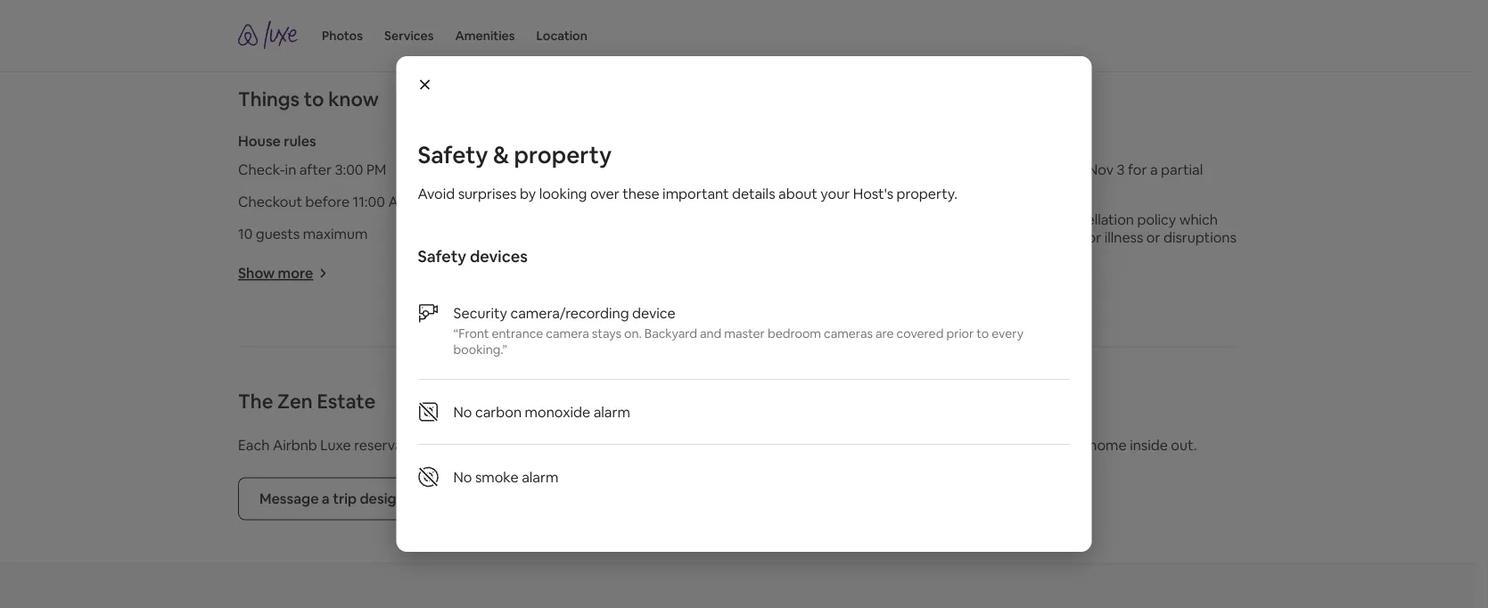 Task type: vqa. For each thing, say whether or not it's contained in the screenshot.
3:00
yes



Task type: locate. For each thing, give the bounding box(es) containing it.
safety & property up surprises
[[418, 140, 612, 170]]

trip left planner,
[[718, 436, 741, 454]]

1 vertical spatial smoke
[[475, 468, 519, 486]]

0 vertical spatial by
[[520, 184, 536, 202]]

your for estate
[[614, 436, 643, 454]]

backyard
[[645, 326, 697, 342]]

this
[[1062, 436, 1086, 454]]

devices
[[470, 246, 528, 267]]

a
[[1151, 160, 1158, 178], [510, 436, 518, 454], [322, 490, 330, 508]]

0 vertical spatial monoxide
[[647, 160, 713, 178]]

2 in from the left
[[1054, 160, 1065, 178]]

0 horizontal spatial property
[[514, 140, 612, 170]]

safety
[[576, 132, 619, 150], [418, 140, 488, 170], [418, 246, 467, 267]]

1 in from the left
[[285, 160, 296, 178]]

in left after
[[285, 160, 296, 178]]

1 vertical spatial no smoke alarm
[[454, 468, 559, 486]]

safety up over
[[576, 132, 619, 150]]

monoxide up designer,
[[525, 403, 591, 421]]

and inside security camera/recording device "front entrance camera stays on. backyard and master bedroom cameras are covered prior to every booking."
[[700, 326, 722, 342]]

1 vertical spatial no carbon monoxide alarm
[[454, 403, 630, 421]]

0 horizontal spatial in
[[285, 160, 296, 178]]

message
[[260, 490, 319, 508]]

1 horizontal spatial carbon
[[598, 160, 644, 178]]

3:00
[[335, 160, 363, 178]]

1 horizontal spatial to
[[977, 326, 989, 342]]

for right 3
[[1128, 160, 1147, 178]]

property for monoxide
[[635, 132, 695, 150]]

safety & property inside dialog
[[418, 140, 612, 170]]

trip
[[718, 436, 741, 454], [333, 490, 357, 508]]

and left local
[[799, 436, 824, 454]]

carbon up with
[[475, 403, 522, 421]]

1 horizontal spatial before
[[962, 160, 1006, 178]]

a right "message" at bottom left
[[322, 490, 330, 508]]

surprises
[[458, 184, 517, 202]]

property
[[635, 132, 695, 150], [514, 140, 612, 170]]

1 horizontal spatial for
[[1128, 160, 1147, 178]]

master
[[725, 326, 765, 342]]

alarm right over
[[644, 192, 681, 211]]

property up avoid surprises by looking over these important details about your host's property.
[[635, 132, 695, 150]]

estate
[[317, 389, 376, 414]]

1 vertical spatial your
[[614, 436, 643, 454]]

1 vertical spatial know
[[1024, 436, 1059, 454]]

1 vertical spatial trip
[[333, 490, 357, 508]]

1 horizontal spatial trip
[[718, 436, 741, 454]]

0 horizontal spatial and
[[700, 326, 722, 342]]

0 vertical spatial a
[[1151, 160, 1158, 178]]

by inside safety & property dialog
[[520, 184, 536, 202]]

0 vertical spatial to
[[304, 86, 324, 112]]

safety devices
[[418, 246, 528, 267]]

0 horizontal spatial to
[[304, 86, 324, 112]]

show more
[[238, 264, 313, 282]]

for left illness
[[1083, 228, 1102, 246]]

carbon up over
[[598, 160, 644, 178]]

before for cancel
[[962, 160, 1006, 178]]

in inside cancel before check-in on nov 3 for a partial refund.
[[1054, 160, 1065, 178]]

smoke inside safety & property dialog
[[475, 468, 519, 486]]

carbon inside safety & property dialog
[[475, 403, 522, 421]]

know down "photos"
[[328, 86, 379, 112]]

amenities button
[[455, 0, 515, 71]]

1 horizontal spatial a
[[510, 436, 518, 454]]

expert.
[[938, 436, 985, 454]]

0 vertical spatial your
[[821, 184, 850, 202]]

alarm up designer,
[[594, 403, 630, 421]]

no up comes
[[454, 403, 472, 421]]

1 vertical spatial for
[[1083, 228, 1102, 246]]

to up rules
[[304, 86, 324, 112]]

& up surprises
[[493, 140, 509, 170]]

check-
[[238, 160, 285, 178]]

0 horizontal spatial monoxide
[[525, 403, 591, 421]]

know
[[328, 86, 379, 112], [1024, 436, 1059, 454]]

0 vertical spatial no smoke alarm
[[576, 192, 681, 211]]

security camera/recording device "front entrance camera stays on. backyard and master bedroom cameras are covered prior to every booking."
[[454, 304, 1024, 358]]

1 horizontal spatial monoxide
[[647, 160, 713, 178]]

about
[[779, 184, 818, 202]]

disruptions
[[1164, 228, 1237, 246]]

0 vertical spatial know
[[328, 86, 379, 112]]

alarm
[[716, 160, 753, 178], [644, 192, 681, 211], [594, 403, 630, 421], [522, 468, 559, 486]]

0 vertical spatial trip
[[718, 436, 741, 454]]

your right about
[[821, 184, 850, 202]]

and left master
[[700, 326, 722, 342]]

1 vertical spatial to
[[977, 326, 989, 342]]

by left looking
[[520, 184, 536, 202]]

alarm up 'details'
[[716, 160, 753, 178]]

house
[[238, 132, 281, 150]]

message a trip designer button
[[238, 478, 440, 520]]

over
[[590, 184, 620, 202]]

1 vertical spatial monoxide
[[525, 403, 591, 421]]

0 horizontal spatial for
[[1083, 228, 1102, 246]]

for inside cancel before check-in on nov 3 for a partial refund.
[[1128, 160, 1147, 178]]

0 vertical spatial for
[[1128, 160, 1147, 178]]

safety left devices
[[418, 246, 467, 267]]

no carbon monoxide alarm inside safety & property dialog
[[454, 403, 630, 421]]

partial
[[1161, 160, 1203, 178]]

nov
[[1088, 160, 1114, 178]]

& for surprises
[[493, 140, 509, 170]]

before left 'check-'
[[962, 160, 1006, 178]]

& inside safety & property dialog
[[493, 140, 509, 170]]

concierge,
[[646, 436, 715, 454]]

a left trip in the bottom left of the page
[[510, 436, 518, 454]]

you
[[1010, 228, 1034, 246]]

your
[[821, 184, 850, 202], [614, 436, 643, 454]]

by right caused
[[964, 246, 980, 264]]

am
[[388, 192, 410, 211]]

0 horizontal spatial trip
[[333, 490, 357, 508]]

luxe
[[320, 436, 351, 454]]

cancel
[[914, 160, 959, 178]]

local
[[827, 436, 858, 454]]

destination
[[861, 436, 935, 454]]

to right 'prior'
[[977, 326, 989, 342]]

smoke
[[598, 192, 641, 211], [475, 468, 519, 486]]

0 horizontal spatial before
[[305, 192, 350, 211]]

1 vertical spatial by
[[964, 246, 980, 264]]

0 horizontal spatial no smoke alarm
[[454, 468, 559, 486]]

no carbon monoxide alarm up trip in the bottom left of the page
[[454, 403, 630, 421]]

know left this
[[1024, 436, 1059, 454]]

1 horizontal spatial your
[[821, 184, 850, 202]]

even
[[963, 228, 995, 246]]

with
[[478, 436, 507, 454]]

host's
[[989, 210, 1029, 228]]

&
[[622, 132, 632, 150], [493, 140, 509, 170]]

1 vertical spatial before
[[305, 192, 350, 211]]

safety & property
[[576, 132, 695, 150], [418, 140, 612, 170]]

1 vertical spatial a
[[510, 436, 518, 454]]

entrance
[[492, 326, 543, 342]]

1 horizontal spatial by
[[964, 246, 980, 264]]

0 horizontal spatial your
[[614, 436, 643, 454]]

before inside cancel before check-in on nov 3 for a partial refund.
[[962, 160, 1006, 178]]

in left on
[[1054, 160, 1065, 178]]

no
[[576, 160, 595, 178], [576, 192, 595, 211], [454, 403, 472, 421], [454, 468, 472, 486]]

prior
[[947, 326, 974, 342]]

looking
[[539, 184, 587, 202]]

inside
[[1130, 436, 1168, 454]]

photos
[[322, 28, 363, 44]]

0 horizontal spatial by
[[520, 184, 536, 202]]

property up looking
[[514, 140, 612, 170]]

on
[[1068, 160, 1085, 178]]

0 vertical spatial before
[[962, 160, 1006, 178]]

safety up avoid
[[418, 140, 488, 170]]

out.
[[1171, 436, 1197, 454]]

safety & property for surprises
[[418, 140, 612, 170]]

10
[[238, 224, 253, 243]]

property.
[[897, 184, 958, 202]]

0 vertical spatial and
[[700, 326, 722, 342]]

no smoke alarm
[[576, 192, 681, 211], [454, 468, 559, 486]]

0 horizontal spatial a
[[322, 490, 330, 508]]

& up these
[[622, 132, 632, 150]]

in
[[285, 160, 296, 178], [1054, 160, 1065, 178]]

0 horizontal spatial smoke
[[475, 468, 519, 486]]

1 vertical spatial and
[[799, 436, 824, 454]]

your inside safety & property dialog
[[821, 184, 850, 202]]

monoxide up avoid surprises by looking over these important details about your host's property.
[[647, 160, 713, 178]]

19.
[[1033, 246, 1050, 264]]

smoke right looking
[[598, 192, 641, 211]]

house rules
[[238, 132, 316, 150]]

1 vertical spatial carbon
[[475, 403, 522, 421]]

2 vertical spatial a
[[322, 490, 330, 508]]

monoxide
[[647, 160, 713, 178], [525, 403, 591, 421]]

1 horizontal spatial &
[[622, 132, 632, 150]]

smoke down with
[[475, 468, 519, 486]]

device
[[632, 304, 676, 322]]

your right designer,
[[614, 436, 643, 454]]

airbnb
[[273, 436, 317, 454]]

1 horizontal spatial smoke
[[598, 192, 641, 211]]

before
[[962, 160, 1006, 178], [305, 192, 350, 211]]

trip left designer
[[333, 490, 357, 508]]

property inside dialog
[[514, 140, 612, 170]]

1 horizontal spatial property
[[635, 132, 695, 150]]

0 horizontal spatial &
[[493, 140, 509, 170]]

"front
[[454, 326, 489, 342]]

safety & property up these
[[576, 132, 695, 150]]

0 horizontal spatial carbon
[[475, 403, 522, 421]]

cancel
[[1037, 228, 1079, 246]]

1 horizontal spatial in
[[1054, 160, 1065, 178]]

a left partial
[[1151, 160, 1158, 178]]

no carbon monoxide alarm up these
[[576, 160, 753, 178]]

2 horizontal spatial a
[[1151, 160, 1158, 178]]

before up maximum
[[305, 192, 350, 211]]



Task type: describe. For each thing, give the bounding box(es) containing it.
policy
[[1138, 210, 1177, 228]]

each
[[238, 436, 270, 454]]

designer,
[[549, 436, 610, 454]]

security
[[454, 304, 507, 322]]

full
[[1033, 210, 1052, 228]]

checkout before 11:00 am
[[238, 192, 410, 211]]

trip
[[521, 436, 546, 454]]

camera/recording
[[511, 304, 629, 322]]

0 vertical spatial carbon
[[598, 160, 644, 178]]

your for property
[[821, 184, 850, 202]]

comes
[[431, 436, 475, 454]]

services
[[384, 28, 434, 44]]

are
[[876, 326, 894, 342]]

safety & property for carbon
[[576, 132, 695, 150]]

illness
[[1105, 228, 1144, 246]]

things
[[238, 86, 300, 112]]

to inside security camera/recording device "front entrance camera stays on. backyard and master bedroom cameras are covered prior to every booking."
[[977, 326, 989, 342]]

no up over
[[576, 160, 595, 178]]

which
[[1180, 210, 1218, 228]]

covid-
[[983, 246, 1033, 264]]

1 horizontal spatial no smoke alarm
[[576, 192, 681, 211]]

safety for avoid
[[418, 140, 488, 170]]

camera
[[546, 326, 589, 342]]

amenities
[[455, 28, 515, 44]]

message a trip designer
[[260, 490, 419, 508]]

location button
[[536, 0, 588, 71]]

by inside review the host's full cancellation policy which applies even if you cancel for illness or disruptions caused by covid-19.
[[964, 246, 980, 264]]

zen
[[277, 389, 313, 414]]

11:00
[[353, 192, 385, 211]]

if
[[998, 228, 1007, 246]]

safety for no
[[576, 132, 619, 150]]

important
[[663, 184, 729, 202]]

trip inside button
[[333, 490, 357, 508]]

no down comes
[[454, 468, 472, 486]]

covered
[[897, 326, 944, 342]]

1 horizontal spatial and
[[799, 436, 824, 454]]

show more button
[[238, 264, 328, 282]]

services button
[[384, 0, 434, 71]]

planner,
[[744, 436, 796, 454]]

& for carbon
[[622, 132, 632, 150]]

things to know
[[238, 86, 379, 112]]

these
[[623, 184, 660, 202]]

on.
[[624, 326, 642, 342]]

0 horizontal spatial know
[[328, 86, 379, 112]]

maximum
[[303, 224, 368, 243]]

designer
[[360, 490, 419, 508]]

10 guests maximum
[[238, 224, 368, 243]]

1 horizontal spatial know
[[1024, 436, 1059, 454]]

3
[[1117, 160, 1125, 178]]

stays
[[592, 326, 622, 342]]

rules
[[284, 132, 316, 150]]

they
[[988, 436, 1021, 454]]

or
[[1147, 228, 1161, 246]]

bedroom
[[768, 326, 821, 342]]

host's
[[853, 184, 894, 202]]

no left these
[[576, 192, 595, 211]]

a inside button
[[322, 490, 330, 508]]

check-
[[1009, 160, 1054, 178]]

the zen estate
[[238, 389, 376, 414]]

the
[[963, 210, 986, 228]]

more
[[278, 264, 313, 282]]

reservation
[[354, 436, 428, 454]]

property for by
[[514, 140, 612, 170]]

review the host's full cancellation policy which applies even if you cancel for illness or disruptions caused by covid-19.
[[914, 210, 1237, 264]]

0 vertical spatial smoke
[[598, 192, 641, 211]]

checkout
[[238, 192, 302, 211]]

for inside review the host's full cancellation policy which applies even if you cancel for illness or disruptions caused by covid-19.
[[1083, 228, 1102, 246]]

show
[[238, 264, 275, 282]]

after
[[300, 160, 332, 178]]

home
[[1089, 436, 1127, 454]]

photos button
[[322, 0, 363, 71]]

no smoke alarm inside safety & property dialog
[[454, 468, 559, 486]]

airbnb luxe image
[[238, 20, 301, 49]]

cameras
[[824, 326, 873, 342]]

avoid surprises by looking over these important details about your host's property.
[[418, 184, 958, 202]]

safety & property dialog
[[396, 56, 1092, 552]]

details
[[732, 184, 776, 202]]

caused
[[914, 246, 961, 264]]

review
[[914, 210, 960, 228]]

0 vertical spatial no carbon monoxide alarm
[[576, 160, 753, 178]]

each airbnb luxe reservation comes with a trip designer, your concierge, trip planner, and local destination expert. they know this home inside out.
[[238, 436, 1197, 454]]

before for checkout
[[305, 192, 350, 211]]

every
[[992, 326, 1024, 342]]

alarm down trip in the bottom left of the page
[[522, 468, 559, 486]]

location
[[536, 28, 588, 44]]

cancel before check-in on nov 3 for a partial refund.
[[914, 160, 1203, 196]]

cancellation
[[1055, 210, 1134, 228]]

booking."
[[454, 342, 507, 358]]

monoxide inside safety & property dialog
[[525, 403, 591, 421]]

check-in after 3:00 pm
[[238, 160, 387, 178]]

a inside cancel before check-in on nov 3 for a partial refund.
[[1151, 160, 1158, 178]]

applies
[[914, 228, 960, 246]]

avoid
[[418, 184, 455, 202]]

refund.
[[914, 178, 961, 196]]



